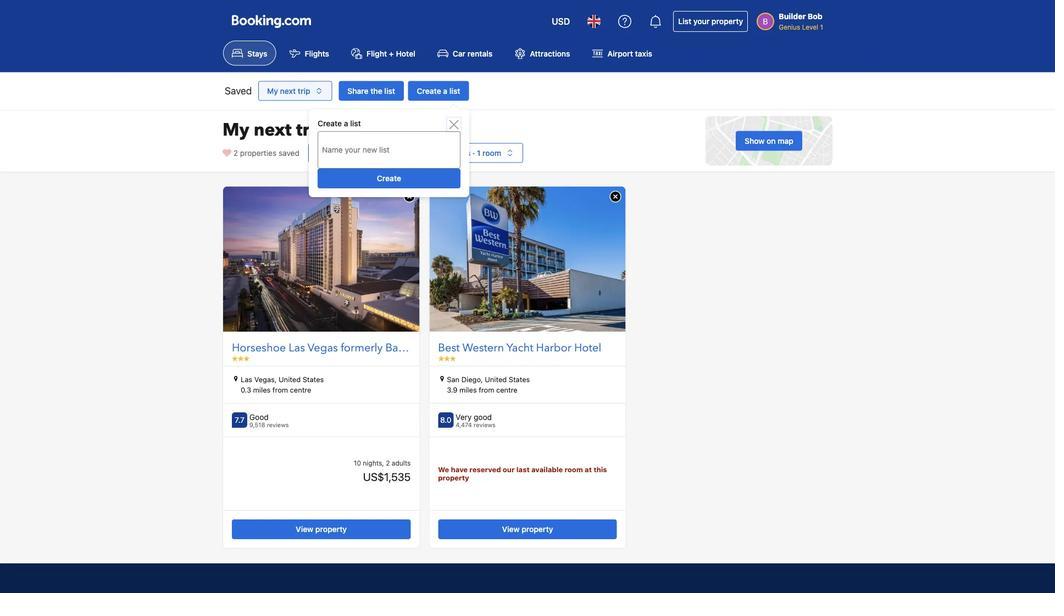 Task type: locate. For each thing, give the bounding box(es) containing it.
vegas
[[308, 341, 338, 356]]

0 vertical spatial las
[[289, 341, 305, 356]]

airport taxis link
[[584, 41, 661, 66]]

2
[[234, 148, 238, 157], [442, 148, 446, 157], [386, 460, 390, 468]]

2 left the properties
[[234, 148, 238, 157]]

1 horizontal spatial 3 stars image
[[438, 356, 456, 362]]

0 horizontal spatial hotel
[[396, 49, 416, 58]]

1 vertical spatial room
[[565, 466, 583, 474]]

2 centre from the left
[[496, 386, 518, 394]]

1 united from the left
[[279, 375, 301, 384]]

0 horizontal spatial adults
[[392, 460, 411, 468]]

2 reviews from the left
[[474, 422, 496, 429]]

0 vertical spatial hotel
[[396, 49, 416, 58]]

0 horizontal spatial 3 stars image
[[232, 356, 250, 362]]

western
[[463, 341, 504, 356]]

1 vertical spatial 1
[[477, 148, 481, 157]]

harbor
[[536, 341, 572, 356]]

property
[[712, 17, 743, 26], [438, 474, 469, 482], [316, 525, 347, 534], [522, 525, 553, 534]]

1 horizontal spatial room
[[565, 466, 583, 474]]

0 vertical spatial create a list
[[417, 86, 460, 95]]

3 stars image
[[232, 356, 250, 362], [438, 356, 456, 362]]

1 vertical spatial my next trip
[[223, 118, 326, 142]]

we
[[438, 466, 449, 474]]

create a list up 14
[[318, 119, 361, 128]]

share
[[348, 86, 369, 95]]

24
[[363, 148, 373, 157]]

1 view property from the left
[[296, 525, 347, 534]]

las left vegas
[[289, 341, 305, 356]]

a inside 'button'
[[443, 86, 448, 95]]

adults left ·
[[448, 148, 471, 157]]

next down flights "link"
[[280, 86, 296, 95]]

united for western
[[485, 375, 507, 384]]

miles down the vegas,
[[253, 386, 271, 394]]

las up 0.3
[[241, 375, 252, 384]]

0 horizontal spatial create
[[318, 119, 342, 128]]

0 horizontal spatial a
[[344, 119, 348, 128]]

0 vertical spatial my next trip
[[267, 86, 310, 95]]

1 vertical spatial adults
[[392, 460, 411, 468]]

my
[[267, 86, 278, 95], [223, 118, 249, 142]]

good
[[249, 413, 269, 422]]

1 horizontal spatial 2
[[386, 460, 390, 468]]

1 horizontal spatial from
[[479, 386, 495, 394]]

las inside 'link'
[[289, 341, 305, 356]]

miles for best
[[460, 386, 477, 394]]

trip
[[298, 86, 310, 95], [296, 118, 326, 142]]

create down create a list text box
[[377, 174, 401, 183]]

reviews right 4,474
[[474, 422, 496, 429]]

1 horizontal spatial create
[[377, 174, 401, 183]]

10
[[354, 460, 361, 468]]

0 horizontal spatial reviews
[[267, 422, 289, 429]]

1 reviews from the left
[[267, 422, 289, 429]]

2 for 2 properties saved
[[234, 148, 238, 157]]

1 horizontal spatial states
[[509, 375, 530, 384]]

centre down san diego, united states
[[496, 386, 518, 394]]

create up 14
[[318, 119, 342, 128]]

0 vertical spatial next
[[280, 86, 296, 95]]

0 horizontal spatial miles
[[253, 386, 271, 394]]

3 stars image for best western yacht harbor hotel
[[438, 356, 456, 362]]

scored  7.7 element
[[232, 413, 247, 428]]

states down vegas
[[303, 375, 324, 384]]

from for las
[[273, 386, 288, 394]]

room right ·
[[483, 148, 502, 157]]

1 horizontal spatial a
[[443, 86, 448, 95]]

3 stars image down horseshoe
[[232, 356, 250, 362]]

0 horizontal spatial 1
[[477, 148, 481, 157]]

hotel
[[396, 49, 416, 58], [575, 341, 602, 356]]

3 stars image for horseshoe las vegas formerly bally's
[[232, 356, 250, 362]]

taxis
[[635, 49, 653, 58]]

flight + hotel
[[367, 49, 416, 58]]

0 horizontal spatial room
[[483, 148, 502, 157]]

rated element containing very good
[[456, 413, 496, 422]]

create down car rentals link
[[417, 86, 441, 95]]

1 horizontal spatial las
[[289, 341, 305, 356]]

1 view from the left
[[296, 525, 314, 534]]

0 horizontal spatial las
[[241, 375, 252, 384]]

1 horizontal spatial view property link
[[438, 520, 617, 540]]

car
[[453, 49, 466, 58]]

1 horizontal spatial 1
[[821, 23, 824, 31]]

1 horizontal spatial rated element
[[456, 413, 496, 422]]

1 3 stars image from the left
[[232, 356, 250, 362]]

my next trip up 2 properties saved
[[223, 118, 326, 142]]

list for share the list button
[[385, 86, 395, 95]]

1 horizontal spatial view
[[502, 525, 520, 534]]

1 horizontal spatial view property
[[502, 525, 553, 534]]

nov
[[341, 148, 355, 157], [375, 148, 389, 157]]

adults up us$1,535
[[392, 460, 411, 468]]

0 horizontal spatial 2
[[234, 148, 238, 157]]

0 vertical spatial my
[[267, 86, 278, 95]]

1 horizontal spatial create a list
[[417, 86, 460, 95]]

1 right ·
[[477, 148, 481, 157]]

2 united from the left
[[485, 375, 507, 384]]

a
[[443, 86, 448, 95], [344, 119, 348, 128]]

0 horizontal spatial from
[[273, 386, 288, 394]]

centre down las vegas, united states
[[290, 386, 311, 394]]

trip down flights "link"
[[298, 86, 310, 95]]

the
[[371, 86, 383, 95]]

room left at
[[565, 466, 583, 474]]

united for las
[[279, 375, 301, 384]]

1 view property link from the left
[[232, 520, 411, 540]]

1 vertical spatial my
[[223, 118, 249, 142]]

a up close icon
[[443, 86, 448, 95]]

our
[[503, 466, 515, 474]]

2 properties saved
[[234, 148, 300, 157]]

0 horizontal spatial centre
[[290, 386, 311, 394]]

view property link for vegas
[[232, 520, 411, 540]]

0 horizontal spatial view property
[[296, 525, 347, 534]]

2 miles from the left
[[460, 386, 477, 394]]

0 horizontal spatial rated element
[[249, 413, 289, 422]]

0 horizontal spatial united
[[279, 375, 301, 384]]

flight + hotel link
[[343, 41, 424, 66]]

hotel right 'harbor'
[[575, 341, 602, 356]]

2 from from the left
[[479, 386, 495, 394]]

my next trip down flights "link"
[[267, 86, 310, 95]]

1 from from the left
[[273, 386, 288, 394]]

view property link
[[232, 520, 411, 540], [438, 520, 617, 540]]

0 vertical spatial room
[[483, 148, 502, 157]]

1 vertical spatial a
[[344, 119, 348, 128]]

1 horizontal spatial list
[[385, 86, 395, 95]]

miles down diego,
[[460, 386, 477, 394]]

view for yacht
[[502, 525, 520, 534]]

2 inside 10 nights, 2 adults us$1,535
[[386, 460, 390, 468]]

centre
[[290, 386, 311, 394], [496, 386, 518, 394]]

+
[[389, 49, 394, 58]]

my next trip inside button
[[267, 86, 310, 95]]

list inside button
[[385, 86, 395, 95]]

1 horizontal spatial nov
[[375, 148, 389, 157]]

attractions
[[530, 49, 570, 58]]

3 stars image down best
[[438, 356, 456, 362]]

1 horizontal spatial reviews
[[474, 422, 496, 429]]

rated element for horseshoe
[[249, 413, 289, 422]]

4,474
[[456, 422, 472, 429]]

0 vertical spatial 1
[[821, 23, 824, 31]]

1 inside builder bob genius level 1
[[821, 23, 824, 31]]

reviews
[[267, 422, 289, 429], [474, 422, 496, 429]]

1 miles from the left
[[253, 386, 271, 394]]

0 vertical spatial trip
[[298, 86, 310, 95]]

states down best western yacht harbor hotel
[[509, 375, 530, 384]]

flights link
[[281, 41, 338, 66]]

0 vertical spatial create
[[417, 86, 441, 95]]

14 nov - 24 nov
[[330, 148, 389, 157]]

9,518
[[249, 422, 265, 429]]

from down san diego, united states
[[479, 386, 495, 394]]

nov left -
[[341, 148, 355, 157]]

2 vertical spatial create
[[377, 174, 401, 183]]

states
[[303, 375, 324, 384], [509, 375, 530, 384]]

united up 0.3 miles from centre
[[279, 375, 301, 384]]

rated element containing good
[[249, 413, 289, 422]]

2 view property from the left
[[502, 525, 553, 534]]

1
[[821, 23, 824, 31], [477, 148, 481, 157]]

0 vertical spatial adults
[[448, 148, 471, 157]]

next
[[280, 86, 296, 95], [254, 118, 292, 142]]

3.9
[[447, 386, 458, 394]]

-
[[357, 148, 361, 157]]

from down las vegas, united states
[[273, 386, 288, 394]]

from  9,518 reviews element
[[249, 422, 289, 429]]

best western yacht harbor hotel link
[[438, 341, 617, 356]]

1 horizontal spatial adults
[[448, 148, 471, 157]]

next inside button
[[280, 86, 296, 95]]

united
[[279, 375, 301, 384], [485, 375, 507, 384]]

0 horizontal spatial states
[[303, 375, 324, 384]]

1 right level
[[821, 23, 824, 31]]

car rentals link
[[429, 41, 502, 66]]

list right the
[[385, 86, 395, 95]]

2 left ·
[[442, 148, 446, 157]]

2 up us$1,535
[[386, 460, 390, 468]]

miles
[[253, 386, 271, 394], [460, 386, 477, 394]]

view for vegas
[[296, 525, 314, 534]]

0 horizontal spatial nov
[[341, 148, 355, 157]]

2 horizontal spatial create
[[417, 86, 441, 95]]

2 states from the left
[[509, 375, 530, 384]]

list up close icon
[[450, 86, 460, 95]]

reviews right 9,518
[[267, 422, 289, 429]]

reviews inside 7.7 good 9,518 reviews
[[267, 422, 289, 429]]

1 rated element from the left
[[249, 413, 289, 422]]

adults
[[448, 148, 471, 157], [392, 460, 411, 468]]

2 view from the left
[[502, 525, 520, 534]]

centre for las
[[290, 386, 311, 394]]

1 vertical spatial create
[[318, 119, 342, 128]]

2 horizontal spatial 2
[[442, 148, 446, 157]]

2 horizontal spatial list
[[450, 86, 460, 95]]

my next trip
[[267, 86, 310, 95], [223, 118, 326, 142]]

1 states from the left
[[303, 375, 324, 384]]

1 centre from the left
[[290, 386, 311, 394]]

airport
[[608, 49, 633, 58]]

create
[[417, 86, 441, 95], [318, 119, 342, 128], [377, 174, 401, 183]]

list inside create a list 'button'
[[450, 86, 460, 95]]

view property link for yacht
[[438, 520, 617, 540]]

0 vertical spatial a
[[443, 86, 448, 95]]

my up the properties
[[223, 118, 249, 142]]

0 horizontal spatial view
[[296, 525, 314, 534]]

8.0
[[440, 416, 452, 425]]

bally's
[[386, 341, 417, 356]]

create a list
[[417, 86, 460, 95], [318, 119, 361, 128]]

1 horizontal spatial centre
[[496, 386, 518, 394]]

1 horizontal spatial miles
[[460, 386, 477, 394]]

properties
[[240, 148, 277, 157]]

create a list up close icon
[[417, 86, 460, 95]]

rated element
[[249, 413, 289, 422], [456, 413, 496, 422]]

2 nov from the left
[[375, 148, 389, 157]]

show
[[745, 136, 765, 145]]

united up 3.9 miles from centre
[[485, 375, 507, 384]]

a up 14 nov - 24 nov
[[344, 119, 348, 128]]

2 3 stars image from the left
[[438, 356, 456, 362]]

very
[[456, 413, 472, 422]]

horseshoe
[[232, 341, 286, 356]]

my right saved
[[267, 86, 278, 95]]

nov right 24 on the top left of page
[[375, 148, 389, 157]]

0 horizontal spatial view property link
[[232, 520, 411, 540]]

hotel right +
[[396, 49, 416, 58]]

diego,
[[462, 375, 483, 384]]

2 view property link from the left
[[438, 520, 617, 540]]

list your property
[[679, 17, 743, 26]]

1 vertical spatial create a list
[[318, 119, 361, 128]]

trip up saved
[[296, 118, 326, 142]]

best western yacht harbor hotel
[[438, 341, 602, 356]]

1 horizontal spatial united
[[485, 375, 507, 384]]

adults inside 10 nights, 2 adults us$1,535
[[392, 460, 411, 468]]

list up -
[[350, 119, 361, 128]]

2 rated element from the left
[[456, 413, 496, 422]]

1 horizontal spatial my
[[267, 86, 278, 95]]

next up 2 properties saved
[[254, 118, 292, 142]]

1 horizontal spatial hotel
[[575, 341, 602, 356]]

las
[[289, 341, 305, 356], [241, 375, 252, 384]]



Task type: describe. For each thing, give the bounding box(es) containing it.
7.7 good 9,518 reviews
[[235, 413, 289, 429]]

car rentals
[[453, 49, 493, 58]]

14
[[330, 148, 339, 157]]

8.0 very good 4,474 reviews
[[440, 413, 496, 429]]

airport taxis
[[608, 49, 653, 58]]

at
[[585, 466, 592, 474]]

saved
[[225, 85, 252, 97]]

rated element for best
[[456, 413, 496, 422]]

usd
[[552, 16, 570, 27]]

create inside 'button'
[[417, 86, 441, 95]]

best
[[438, 341, 460, 356]]

saved
[[279, 148, 300, 157]]

attractions link
[[506, 41, 579, 66]]

0 horizontal spatial list
[[350, 119, 361, 128]]

bob
[[808, 12, 823, 21]]

show on map
[[745, 136, 794, 145]]

from  4,474 reviews element
[[456, 422, 496, 429]]

room inside the we have reserved our last available room at this property
[[565, 466, 583, 474]]

centre for western
[[496, 386, 518, 394]]

show on map button
[[736, 131, 803, 151]]

1 vertical spatial next
[[254, 118, 292, 142]]

10 nights, 2 adults us$1,535
[[354, 460, 411, 484]]

rentals
[[468, 49, 493, 58]]

create a list inside 'button'
[[417, 86, 460, 95]]

level
[[803, 23, 819, 31]]

usd button
[[545, 8, 577, 35]]

flights
[[305, 49, 329, 58]]

·
[[473, 148, 475, 157]]

last
[[517, 466, 530, 474]]

3.9 miles from centre
[[447, 386, 518, 394]]

Create a list text field
[[318, 140, 461, 160]]

genius
[[779, 23, 801, 31]]

1 vertical spatial las
[[241, 375, 252, 384]]

available
[[532, 466, 563, 474]]

this
[[594, 466, 607, 474]]

2 adults                                           · 1 room
[[442, 148, 502, 157]]

1 vertical spatial hotel
[[575, 341, 602, 356]]

scored  8.0 element
[[438, 413, 454, 428]]

your
[[694, 17, 710, 26]]

list your property link
[[674, 11, 748, 32]]

0.3 miles from centre
[[241, 386, 311, 394]]

stays link
[[223, 41, 276, 66]]

0.3
[[241, 386, 251, 394]]

states for yacht
[[509, 375, 530, 384]]

create a list button
[[408, 81, 469, 101]]

share the list button
[[339, 81, 404, 101]]

we have reserved our last available room at this property
[[438, 466, 607, 482]]

0 horizontal spatial my
[[223, 118, 249, 142]]

close image
[[448, 118, 461, 131]]

horseshoe las vegas formerly bally's link
[[232, 341, 417, 356]]

flight
[[367, 49, 387, 58]]

formerly
[[341, 341, 383, 356]]

reviews inside 8.0 very good 4,474 reviews
[[474, 422, 496, 429]]

reserved
[[470, 466, 501, 474]]

create inside button
[[377, 174, 401, 183]]

have
[[451, 466, 468, 474]]

san
[[447, 375, 460, 384]]

2 for 2 adults                                           · 1 room
[[442, 148, 446, 157]]

property inside the we have reserved our last available room at this property
[[438, 474, 469, 482]]

1 vertical spatial trip
[[296, 118, 326, 142]]

us$1,535
[[363, 471, 411, 484]]

builder
[[779, 12, 806, 21]]

1 nov from the left
[[341, 148, 355, 157]]

yacht
[[507, 341, 534, 356]]

create button
[[318, 169, 461, 189]]

builder bob genius level 1
[[779, 12, 824, 31]]

my next trip button
[[258, 81, 332, 101]]

good
[[474, 413, 492, 422]]

states for vegas
[[303, 375, 324, 384]]

miles for horseshoe
[[253, 386, 271, 394]]

list
[[679, 17, 692, 26]]

trip inside button
[[298, 86, 310, 95]]

san diego, united states
[[447, 375, 530, 384]]

stays
[[247, 49, 268, 58]]

vegas,
[[254, 375, 277, 384]]

share the list
[[348, 86, 395, 95]]

view property for yacht
[[502, 525, 553, 534]]

0 horizontal spatial create a list
[[318, 119, 361, 128]]

map
[[778, 136, 794, 145]]

view property for vegas
[[296, 525, 347, 534]]

horseshoe las vegas formerly bally's
[[232, 341, 417, 356]]

nights,
[[363, 460, 384, 468]]

from for western
[[479, 386, 495, 394]]

booking.com online hotel reservations image
[[232, 15, 311, 28]]

on
[[767, 136, 776, 145]]

my inside button
[[267, 86, 278, 95]]

las vegas, united states
[[241, 375, 324, 384]]

7.7
[[235, 416, 245, 425]]

list for create a list 'button'
[[450, 86, 460, 95]]



Task type: vqa. For each thing, say whether or not it's contained in the screenshot.
Wardrobe
no



